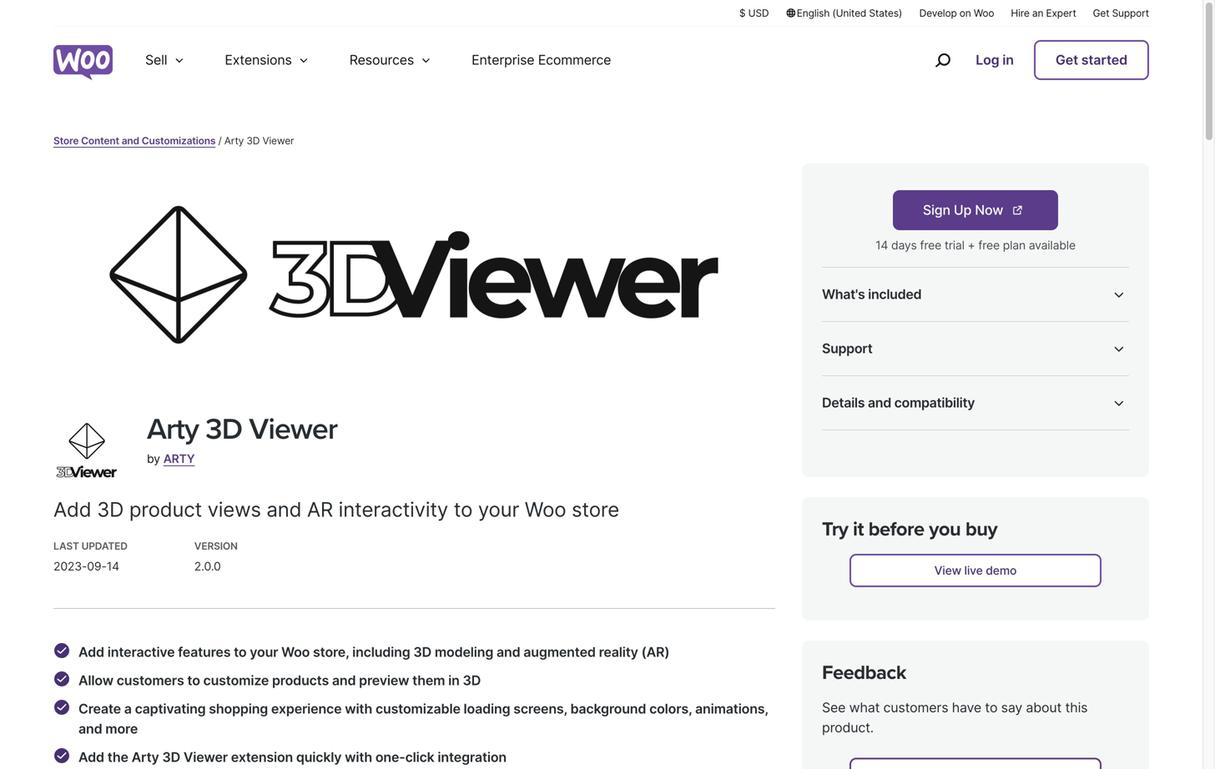 Task type: describe. For each thing, give the bounding box(es) containing it.
reality
[[599, 644, 638, 661]]

an
[[1032, 7, 1044, 19]]

customizable
[[376, 701, 461, 717]]

customize
[[203, 673, 269, 689]]

enterprise
[[472, 52, 535, 68]]

arty 3d viewer by arty
[[147, 412, 337, 466]]

store content and customizations link inside breadcrumb element
[[53, 135, 216, 147]]

trial
[[945, 238, 965, 252]]

get support
[[1093, 7, 1149, 19]]

what's included
[[822, 286, 922, 303]]

2023-09-14 version history
[[939, 470, 1093, 484]]

hire an expert
[[1011, 7, 1076, 19]]

click
[[405, 749, 435, 766]]

09- inside last updated 2023-09-14
[[87, 559, 107, 574]]

3d down the modeling
[[463, 673, 481, 689]]

usd
[[748, 7, 769, 19]]

requires
[[837, 316, 884, 331]]

2 with from the top
[[345, 749, 372, 766]]

documentation
[[949, 412, 1032, 426]]

extension
[[231, 749, 293, 766]]

requires third-party subscription
[[837, 316, 1014, 331]]

to inside see what customers have to say about this product.
[[985, 700, 998, 716]]

breadcrumb element
[[53, 134, 1149, 149]]

sell
[[145, 52, 167, 68]]

add for add interactive features to your woo store, including 3d modeling and augmented reality (ar)
[[78, 644, 104, 661]]

store content and customizations / arty 3d viewer
[[53, 135, 294, 147]]

3d up updated
[[97, 497, 124, 522]]

woocommerce extensions
[[939, 518, 1117, 549]]

third-
[[887, 316, 917, 331]]

arty inside arty 3d viewer by arty
[[147, 412, 199, 447]]

customizations for store content and customizations
[[939, 518, 1026, 532]]

content for store content and customizations / arty 3d viewer
[[81, 135, 119, 147]]

what
[[849, 700, 880, 716]]

and inside store content and customizations
[[1019, 502, 1040, 516]]

handled by arty
[[822, 371, 932, 387]]

you
[[929, 518, 961, 541]]

about
[[1026, 700, 1062, 716]]

0 vertical spatial 2023-
[[939, 470, 972, 484]]

develop
[[919, 7, 957, 19]]

0 vertical spatial your
[[478, 497, 519, 522]]

chevron up image for details and compatibility
[[1109, 393, 1129, 413]]

add 3d product views and ar interactivity to your woo store
[[53, 497, 619, 522]]

products
[[272, 673, 329, 689]]

to up customize
[[234, 644, 247, 661]]

add for add the arty 3d viewer extension quickly with one-click integration
[[78, 749, 104, 766]]

0 horizontal spatial in
[[448, 673, 460, 689]]

ecommerce
[[538, 52, 611, 68]]

them
[[412, 673, 445, 689]]

and inside create a captivating shopping experience with customizable loading screens, background colors, animations, and more
[[78, 721, 102, 737]]

woocommerce
[[1032, 518, 1117, 532]]

sign up now
[[923, 202, 1003, 218]]

extensions inside woocommerce extensions
[[939, 534, 1000, 549]]

1 vertical spatial support
[[822, 341, 873, 357]]

store content and customizations
[[939, 502, 1040, 532]]

what's
[[822, 286, 865, 303]]

14 inside last updated 2023-09-14
[[107, 559, 119, 574]]

views
[[207, 497, 261, 522]]

arty link for by
[[163, 452, 195, 466]]

days
[[891, 238, 917, 252]]

customers inside see what customers have to say about this product.
[[884, 700, 948, 716]]

background
[[570, 701, 646, 717]]

see
[[822, 700, 846, 716]]

sign
[[923, 202, 951, 218]]

features
[[178, 644, 231, 661]]

get started
[[1056, 52, 1128, 68]]

modeling
[[435, 644, 493, 661]]

log in link
[[969, 42, 1021, 78]]

get support link
[[1093, 6, 1149, 20]]

(united
[[832, 7, 867, 19]]

$ usd
[[739, 7, 769, 19]]

buy
[[966, 518, 997, 541]]

product icon image
[[53, 415, 120, 481]]

1 horizontal spatial 09-
[[972, 470, 992, 484]]

1 vertical spatial arty
[[132, 749, 159, 766]]

up
[[954, 202, 972, 218]]

demo
[[986, 564, 1017, 578]]

updated
[[81, 540, 128, 552]]

english
[[797, 7, 830, 19]]

0 vertical spatial by
[[877, 371, 893, 387]]

have
[[952, 700, 982, 716]]

$ usd button
[[739, 6, 769, 20]]

log in
[[976, 52, 1014, 68]]

search image
[[929, 47, 956, 73]]

get for get support
[[1093, 7, 1110, 19]]

hire
[[1011, 7, 1030, 19]]

in inside "link"
[[1003, 52, 1014, 68]]

store for store content and customizations
[[939, 502, 969, 516]]

extensions inside button
[[225, 52, 292, 68]]

one-
[[375, 749, 405, 766]]

allow
[[78, 673, 113, 689]]

2 free from the left
[[978, 238, 1000, 252]]

view live demo
[[935, 564, 1017, 578]]

14 days free trial + free plan available
[[876, 238, 1076, 252]]

develop on woo
[[919, 7, 994, 19]]

colors,
[[649, 701, 692, 717]]

states)
[[869, 7, 902, 19]]

2023- inside last updated 2023-09-14
[[53, 559, 87, 574]]

a
[[124, 701, 132, 717]]

view live demo link
[[850, 554, 1102, 588]]

english (united states) button
[[786, 6, 903, 20]]

view documentation
[[919, 412, 1032, 426]]

get for get started
[[1056, 52, 1078, 68]]

3d up them
[[413, 644, 432, 661]]

log
[[976, 52, 999, 68]]

english (united states)
[[797, 7, 902, 19]]

started
[[1082, 52, 1128, 68]]

create
[[78, 701, 121, 717]]

details
[[822, 395, 865, 411]]

see what customers have to say about this product.
[[822, 700, 1088, 736]]

preview
[[359, 673, 409, 689]]

resources button
[[329, 27, 452, 93]]



Task type: vqa. For each thing, say whether or not it's contained in the screenshot.
the bottom 'in'
yes



Task type: locate. For each thing, give the bounding box(es) containing it.
augmented
[[524, 644, 596, 661]]

0 vertical spatial last
[[822, 470, 846, 484]]

1 vertical spatial with
[[345, 749, 372, 766]]

get inside the service navigation menu element
[[1056, 52, 1078, 68]]

arty up 'product'
[[147, 412, 199, 447]]

by up 'product'
[[147, 452, 160, 466]]

woo
[[974, 7, 994, 19], [525, 497, 566, 522], [281, 644, 310, 661]]

product
[[129, 497, 202, 522]]

1 horizontal spatial version
[[1008, 470, 1051, 484]]

1 vertical spatial content
[[971, 502, 1016, 516]]

1 vertical spatial add
[[78, 644, 104, 661]]

to left say
[[985, 700, 998, 716]]

arty right the
[[132, 749, 159, 766]]

customers left have
[[884, 700, 948, 716]]

support down requires
[[822, 341, 873, 357]]

0 vertical spatial arty
[[147, 412, 199, 447]]

0 horizontal spatial 14
[[107, 559, 119, 574]]

1 vertical spatial 2023-
[[53, 559, 87, 574]]

get right expert
[[1093, 7, 1110, 19]]

1 horizontal spatial woo
[[525, 497, 566, 522]]

0 vertical spatial arty
[[896, 371, 932, 387]]

last left updated
[[53, 540, 79, 552]]

chevron up image
[[1109, 285, 1129, 305]]

1 horizontal spatial your
[[478, 497, 519, 522]]

view for try it before you buy
[[935, 564, 962, 578]]

arty inside arty 3d viewer by arty
[[163, 452, 195, 466]]

arty
[[896, 371, 932, 387], [163, 452, 195, 466]]

enterprise ecommerce link
[[452, 27, 631, 93]]

1 horizontal spatial in
[[1003, 52, 1014, 68]]

customizations inside breadcrumb element
[[142, 135, 216, 147]]

woocommerce extensions link
[[939, 518, 1117, 549]]

to
[[454, 497, 473, 522], [234, 644, 247, 661], [187, 673, 200, 689], [985, 700, 998, 716]]

1 free from the left
[[920, 238, 942, 252]]

free left trial in the top of the page
[[920, 238, 942, 252]]

content inside breadcrumb element
[[81, 135, 119, 147]]

add up updated
[[53, 497, 91, 522]]

ar
[[307, 497, 333, 522]]

0 vertical spatial in
[[1003, 52, 1014, 68]]

0 horizontal spatial last
[[53, 540, 79, 552]]

last update
[[822, 470, 887, 484]]

free
[[920, 238, 942, 252], [978, 238, 1000, 252]]

0 vertical spatial get
[[1093, 7, 1110, 19]]

view down compatibility
[[919, 412, 946, 426]]

1 horizontal spatial 2023-
[[939, 470, 972, 484]]

0 horizontal spatial store
[[53, 135, 79, 147]]

content
[[81, 135, 119, 147], [971, 502, 1016, 516]]

hire an expert link
[[1011, 6, 1076, 20]]

with down preview
[[345, 701, 372, 717]]

0 horizontal spatial your
[[250, 644, 278, 661]]

3d down captivating
[[162, 749, 180, 766]]

customizations for store content and customizations / arty 3d viewer
[[142, 135, 216, 147]]

resources
[[349, 52, 414, 68]]

customizations
[[142, 135, 216, 147], [939, 518, 1026, 532]]

0 horizontal spatial 2023-
[[53, 559, 87, 574]]

to down features
[[187, 673, 200, 689]]

1 vertical spatial customizations
[[939, 518, 1026, 532]]

1 vertical spatial version
[[194, 540, 238, 552]]

0 vertical spatial add
[[53, 497, 91, 522]]

2 vertical spatial woo
[[281, 644, 310, 661]]

0 horizontal spatial arty
[[163, 452, 195, 466]]

last for last update
[[822, 470, 846, 484]]

0 vertical spatial store
[[53, 135, 79, 147]]

1 horizontal spatial support
[[1112, 7, 1149, 19]]

integration
[[438, 749, 507, 766]]

support inside get support link
[[1112, 7, 1149, 19]]

1 vertical spatial last
[[53, 540, 79, 552]]

14 down updated
[[107, 559, 119, 574]]

chevron up image
[[1109, 339, 1129, 359], [1109, 393, 1129, 413]]

enterprise ecommerce
[[472, 52, 611, 68]]

details and compatibility
[[822, 395, 975, 411]]

2 chevron up image from the top
[[1109, 393, 1129, 413]]

arty up 'product'
[[163, 452, 195, 466]]

chevron up image for support
[[1109, 339, 1129, 359]]

14
[[876, 238, 888, 252], [992, 470, 1005, 484], [107, 559, 119, 574]]

add left the
[[78, 749, 104, 766]]

arty
[[147, 412, 199, 447], [132, 749, 159, 766]]

store inside store content and customizations
[[939, 502, 969, 516]]

0 horizontal spatial extensions
[[225, 52, 292, 68]]

1 vertical spatial store
[[939, 502, 969, 516]]

0 horizontal spatial customers
[[117, 673, 184, 689]]

3d right / arty
[[246, 135, 260, 147]]

3d up views
[[205, 412, 242, 447]]

0 horizontal spatial woo
[[281, 644, 310, 661]]

1 horizontal spatial content
[[971, 502, 1016, 516]]

product.
[[822, 720, 874, 736]]

1 vertical spatial arty link
[[163, 452, 195, 466]]

captivating
[[135, 701, 206, 717]]

woo left store
[[525, 497, 566, 522]]

customizations inside store content and customizations
[[939, 518, 1026, 532]]

viewer inside arty 3d viewer by arty
[[249, 412, 337, 447]]

last left update
[[822, 470, 846, 484]]

get started link
[[1034, 40, 1149, 80]]

0 horizontal spatial customizations
[[142, 135, 216, 147]]

interactivity
[[339, 497, 448, 522]]

1 vertical spatial viewer
[[249, 412, 337, 447]]

now
[[975, 202, 1003, 218]]

including
[[352, 644, 410, 661]]

1 horizontal spatial arty link
[[896, 371, 932, 387]]

view
[[919, 412, 946, 426], [935, 564, 962, 578]]

viewer
[[262, 135, 294, 147], [249, 412, 337, 447], [183, 749, 228, 766]]

support
[[1112, 7, 1149, 19], [822, 341, 873, 357]]

store for store content and customizations / arty 3d viewer
[[53, 135, 79, 147]]

add up allow
[[78, 644, 104, 661]]

by
[[877, 371, 893, 387], [147, 452, 160, 466]]

0 horizontal spatial 09-
[[87, 559, 107, 574]]

customizations left / arty
[[142, 135, 216, 147]]

arty 3d viewer product heading image image
[[53, 164, 775, 389]]

1 vertical spatial woo
[[525, 497, 566, 522]]

14 left the 'days' on the right of page
[[876, 238, 888, 252]]

0 vertical spatial content
[[81, 135, 119, 147]]

1 vertical spatial your
[[250, 644, 278, 661]]

content for store content and customizations
[[971, 502, 1016, 516]]

0 horizontal spatial support
[[822, 341, 873, 357]]

1 horizontal spatial 14
[[876, 238, 888, 252]]

arty up details and compatibility
[[896, 371, 932, 387]]

in right them
[[448, 673, 460, 689]]

2023- up store content and customizations
[[939, 470, 972, 484]]

interactive
[[107, 644, 175, 661]]

arty link for handled by
[[896, 371, 932, 387]]

screens,
[[513, 701, 567, 717]]

add interactive features to your woo store, including 3d modeling and augmented reality (ar)
[[78, 644, 670, 661]]

get left the started
[[1056, 52, 1078, 68]]

1 horizontal spatial last
[[822, 470, 846, 484]]

1 horizontal spatial customers
[[884, 700, 948, 716]]

party
[[917, 316, 945, 331]]

1 vertical spatial 14
[[992, 470, 1005, 484]]

0 vertical spatial version
[[1008, 470, 1051, 484]]

2 vertical spatial add
[[78, 749, 104, 766]]

history
[[1053, 470, 1093, 484]]

0 vertical spatial customers
[[117, 673, 184, 689]]

1 horizontal spatial store
[[939, 502, 969, 516]]

in
[[1003, 52, 1014, 68], [448, 673, 460, 689]]

0 vertical spatial 09-
[[972, 470, 992, 484]]

viewer inside breadcrumb element
[[262, 135, 294, 147]]

woo up the products
[[281, 644, 310, 661]]

+
[[968, 238, 975, 252]]

2023-
[[939, 470, 972, 484], [53, 559, 87, 574]]

store content and customizations link
[[53, 135, 216, 147], [939, 502, 1040, 532]]

loading
[[464, 701, 510, 717]]

1 vertical spatial extensions
[[939, 534, 1000, 549]]

view left live
[[935, 564, 962, 578]]

3d inside breadcrumb element
[[246, 135, 260, 147]]

0 vertical spatial chevron up image
[[1109, 339, 1129, 359]]

worldwide
[[954, 565, 1014, 579]]

handled
[[822, 371, 874, 387]]

0 horizontal spatial by
[[147, 452, 160, 466]]

customers down the interactive at left
[[117, 673, 184, 689]]

1 vertical spatial 09-
[[87, 559, 107, 574]]

1 vertical spatial view
[[935, 564, 962, 578]]

with left the one-
[[345, 749, 372, 766]]

$
[[739, 7, 746, 19]]

0 vertical spatial arty link
[[896, 371, 932, 387]]

support up the started
[[1112, 7, 1149, 19]]

and
[[122, 135, 139, 147], [868, 395, 891, 411], [267, 497, 302, 522], [1019, 502, 1040, 516], [497, 644, 520, 661], [332, 673, 356, 689], [78, 721, 102, 737]]

1 horizontal spatial extensions
[[939, 534, 1000, 549]]

view for handled by
[[919, 412, 946, 426]]

feedback
[[822, 662, 906, 685]]

1 vertical spatial customers
[[884, 700, 948, 716]]

0 vertical spatial viewer
[[262, 135, 294, 147]]

1 vertical spatial arty
[[163, 452, 195, 466]]

quickly
[[296, 749, 342, 766]]

store,
[[313, 644, 349, 661]]

countries
[[822, 565, 876, 579]]

0 vertical spatial support
[[1112, 7, 1149, 19]]

0 vertical spatial store content and customizations link
[[53, 135, 216, 147]]

3d inside arty 3d viewer by arty
[[205, 412, 242, 447]]

store inside breadcrumb element
[[53, 135, 79, 147]]

0 vertical spatial 14
[[876, 238, 888, 252]]

1 horizontal spatial arty
[[896, 371, 932, 387]]

included
[[868, 286, 922, 303]]

subscription
[[948, 316, 1014, 331]]

0 horizontal spatial content
[[81, 135, 119, 147]]

1 vertical spatial get
[[1056, 52, 1078, 68]]

version left history
[[1008, 470, 1051, 484]]

1 horizontal spatial store content and customizations link
[[939, 502, 1040, 532]]

extensions button
[[205, 27, 329, 93]]

store
[[53, 135, 79, 147], [939, 502, 969, 516]]

arty link up 'product'
[[163, 452, 195, 466]]

add the arty 3d viewer extension quickly with one-click integration
[[78, 749, 507, 766]]

1 vertical spatial by
[[147, 452, 160, 466]]

free right +
[[978, 238, 1000, 252]]

09- up store content and customizations
[[972, 470, 992, 484]]

develop on woo link
[[919, 6, 994, 20]]

last for last updated 2023-09-14
[[53, 540, 79, 552]]

create a captivating shopping experience with customizable loading screens, background colors, animations, and more
[[78, 701, 768, 737]]

0 vertical spatial extensions
[[225, 52, 292, 68]]

1 horizontal spatial customizations
[[939, 518, 1026, 532]]

live
[[964, 564, 983, 578]]

1 horizontal spatial by
[[877, 371, 893, 387]]

version up 2.0.0
[[194, 540, 238, 552]]

0 vertical spatial woo
[[974, 7, 994, 19]]

in right log
[[1003, 52, 1014, 68]]

more
[[105, 721, 138, 737]]

add for add 3d product views and ar interactivity to your woo store
[[53, 497, 91, 522]]

1 horizontal spatial get
[[1093, 7, 1110, 19]]

store
[[572, 497, 619, 522]]

1 chevron up image from the top
[[1109, 339, 1129, 359]]

view documentation link
[[850, 402, 1102, 436]]

1 vertical spatial chevron up image
[[1109, 393, 1129, 413]]

2 horizontal spatial woo
[[974, 7, 994, 19]]

service navigation menu element
[[899, 33, 1149, 87]]

1 horizontal spatial free
[[978, 238, 1000, 252]]

0 horizontal spatial get
[[1056, 52, 1078, 68]]

1 vertical spatial store content and customizations link
[[939, 502, 1040, 532]]

1 vertical spatial in
[[448, 673, 460, 689]]

version history button
[[1008, 467, 1093, 487]]

2023- down updated
[[53, 559, 87, 574]]

with inside create a captivating shopping experience with customizable loading screens, background colors, animations, and more
[[345, 701, 372, 717]]

0 horizontal spatial version
[[194, 540, 238, 552]]

arty link up details and compatibility
[[896, 371, 932, 387]]

this
[[1065, 700, 1088, 716]]

1 with from the top
[[345, 701, 372, 717]]

2 vertical spatial viewer
[[183, 749, 228, 766]]

by up details and compatibility
[[877, 371, 893, 387]]

0 vertical spatial customizations
[[142, 135, 216, 147]]

and inside breadcrumb element
[[122, 135, 139, 147]]

to right interactivity
[[454, 497, 473, 522]]

before
[[869, 518, 924, 541]]

(ar)
[[641, 644, 670, 661]]

0 horizontal spatial arty link
[[163, 452, 195, 466]]

content inside store content and customizations
[[971, 502, 1016, 516]]

14 up store content and customizations
[[992, 470, 1005, 484]]

customizations up view live demo link
[[939, 518, 1026, 532]]

0 horizontal spatial free
[[920, 238, 942, 252]]

say
[[1001, 700, 1023, 716]]

shopping
[[209, 701, 268, 717]]

your
[[478, 497, 519, 522], [250, 644, 278, 661]]

animations,
[[695, 701, 768, 717]]

0 vertical spatial with
[[345, 701, 372, 717]]

09-
[[972, 470, 992, 484], [87, 559, 107, 574]]

customers
[[117, 673, 184, 689], [884, 700, 948, 716]]

plan
[[1003, 238, 1026, 252]]

available
[[1029, 238, 1076, 252]]

2 horizontal spatial 14
[[992, 470, 1005, 484]]

09- down updated
[[87, 559, 107, 574]]

the
[[107, 749, 128, 766]]

by inside arty 3d viewer by arty
[[147, 452, 160, 466]]

2 vertical spatial 14
[[107, 559, 119, 574]]

last inside last updated 2023-09-14
[[53, 540, 79, 552]]

woo right on on the right of the page
[[974, 7, 994, 19]]

0 vertical spatial view
[[919, 412, 946, 426]]

0 horizontal spatial store content and customizations link
[[53, 135, 216, 147]]

allow customers to customize products and preview them in 3d
[[78, 673, 481, 689]]



